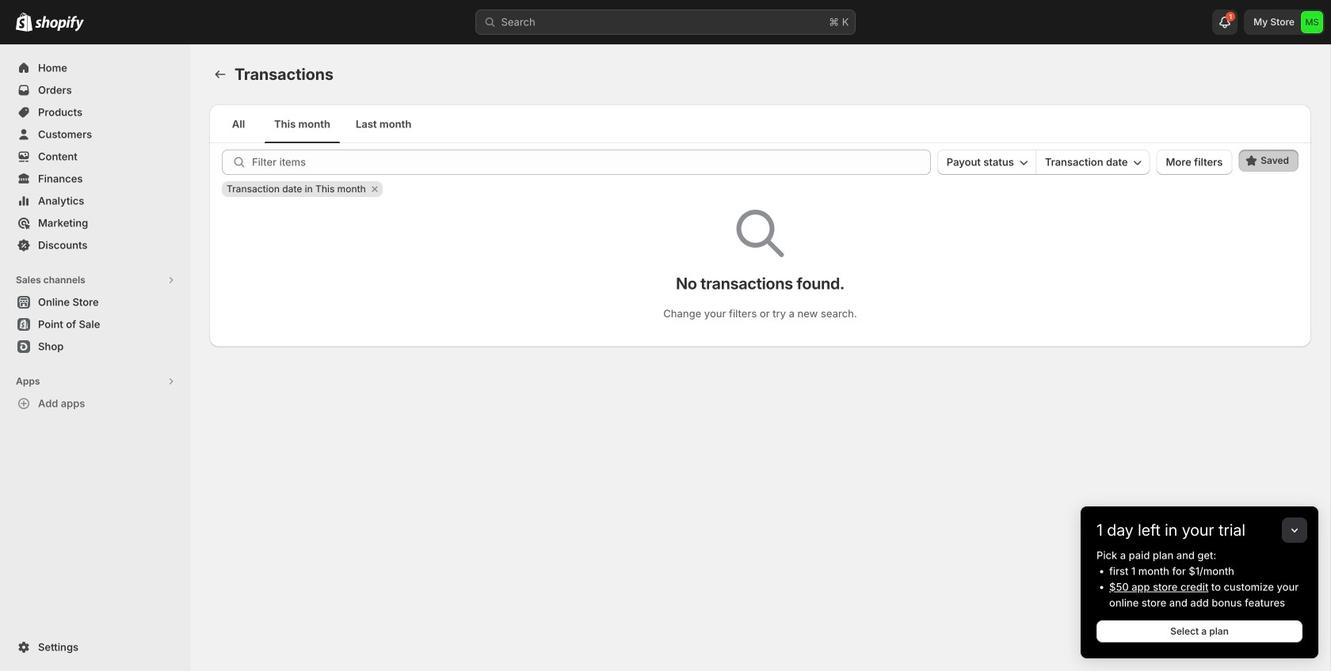 Task type: vqa. For each thing, say whether or not it's contained in the screenshot.
"Empty search results" image
yes



Task type: locate. For each thing, give the bounding box(es) containing it.
0 horizontal spatial shopify image
[[16, 12, 32, 31]]

empty search results image
[[736, 210, 784, 257]]

shopify image
[[16, 12, 32, 31], [35, 16, 84, 31]]

my store image
[[1301, 11, 1323, 33]]

1 horizontal spatial shopify image
[[35, 16, 84, 31]]

Filter items text field
[[252, 150, 931, 175]]

tab list
[[216, 105, 1305, 143]]



